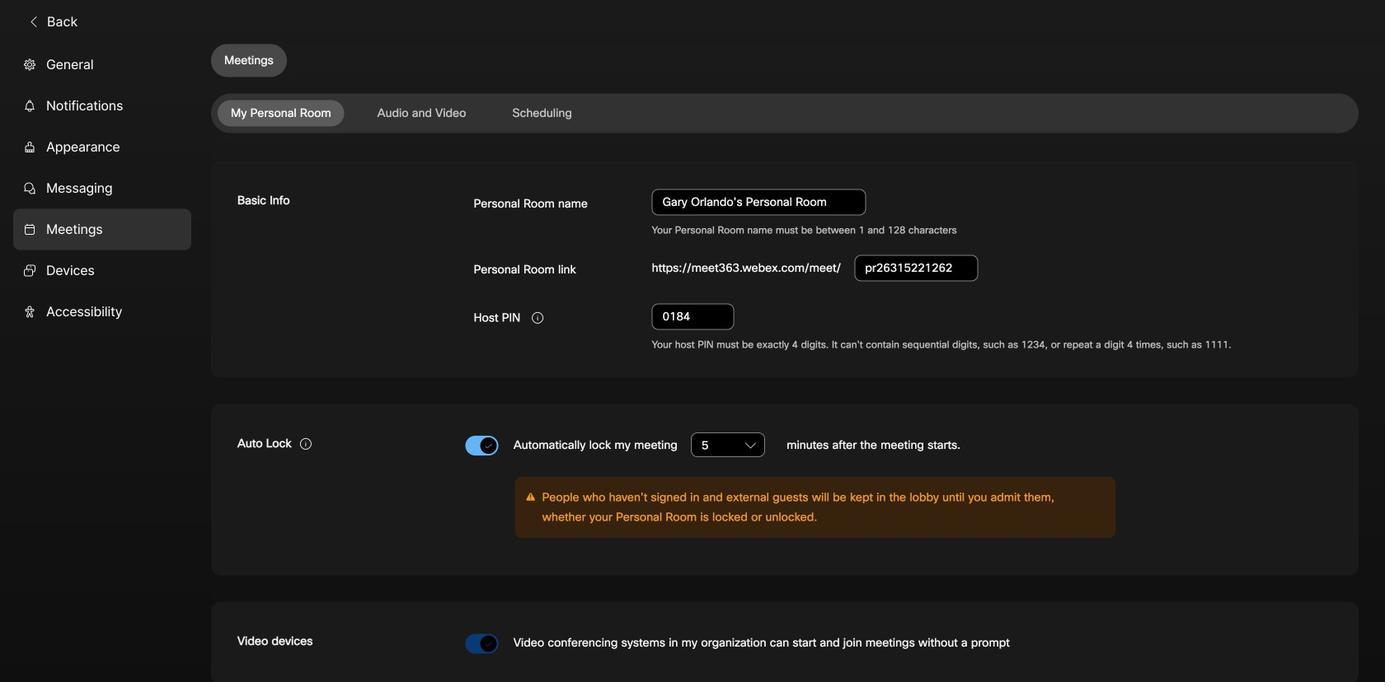 Task type: vqa. For each thing, say whether or not it's contained in the screenshot.
Messaging tab at the top left of page
yes



Task type: describe. For each thing, give the bounding box(es) containing it.
messaging tab
[[13, 168, 191, 209]]

appearance tab
[[13, 127, 191, 168]]

meetings tab
[[13, 209, 191, 250]]



Task type: locate. For each thing, give the bounding box(es) containing it.
settings navigation
[[0, 44, 211, 683]]

general tab
[[13, 44, 191, 85]]

devices tab
[[13, 250, 191, 291]]

accessibility tab
[[13, 291, 191, 333]]

notifications tab
[[13, 85, 191, 127]]



